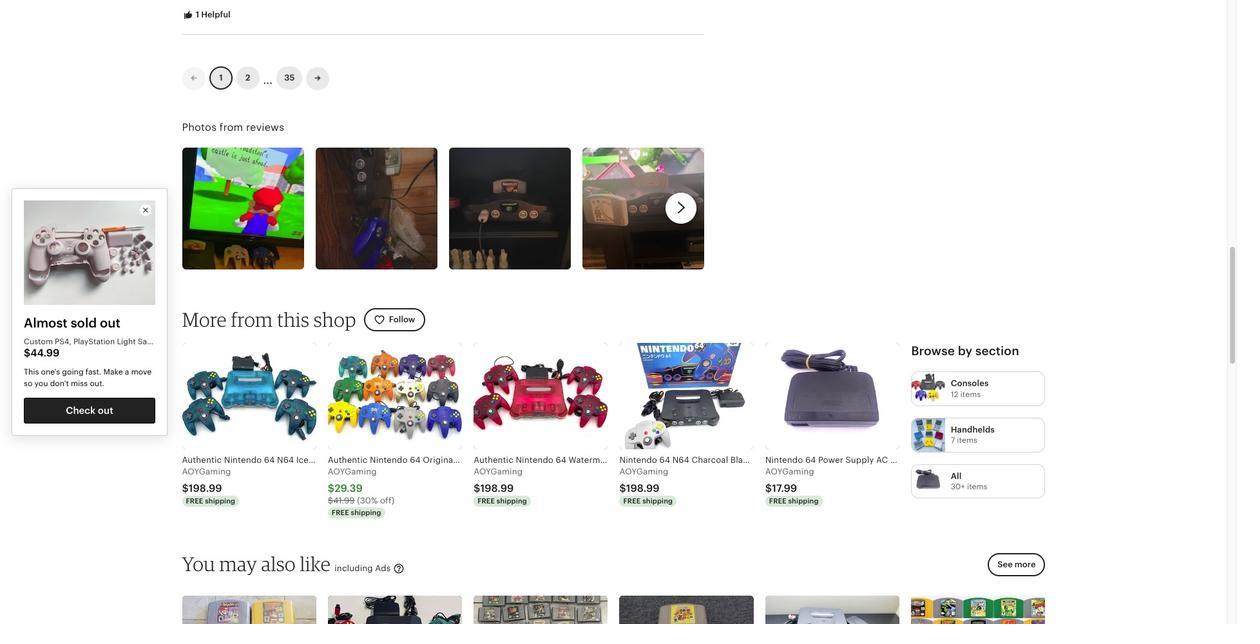 Task type: describe. For each thing, give the bounding box(es) containing it.
authentic nintendo 64 n64 ice blue clear console region free + up to 4 controllers + jumper pak + original wires bundle image
[[182, 343, 316, 450]]

ps4,
[[55, 337, 71, 346]]

this
[[24, 367, 39, 376]]

2 link
[[236, 67, 259, 90]]

aoygaming for authentic nintendo 64 original n64  controller official nintendo 64 controller 'image'
[[328, 467, 377, 477]]

shipping for the nintendo 64 n64 charcoal black console region free + original controller + jumper pak + original wires bundle in original box image
[[643, 497, 673, 505]]

17.99
[[772, 483, 798, 494]]

see more listings in the all section image
[[912, 465, 946, 498]]

photos
[[182, 122, 217, 132]]

check out
[[66, 405, 113, 416]]

12
[[951, 390, 959, 399]]

browse
[[912, 344, 955, 358]]

consoles
[[951, 379, 989, 388]]

shell
[[55, 348, 74, 357]]

authentic nintendo 64 watermelon red n64 region free + up to 4 controllers + jumper pak + wires bundle image
[[474, 343, 608, 450]]

consoles 12 items
[[951, 379, 989, 399]]

items for all
[[968, 482, 988, 491]]

free for authentic nintendo 64 watermelon red n64 region free + up to 4 controllers + jumper pak + wires bundle image
[[478, 497, 495, 505]]

1 for 1 helpful
[[196, 10, 199, 19]]

more
[[182, 307, 227, 331]]

shipping for nintendo 64 power supply ac adapter original charger cable cord authentic n64 image
[[789, 497, 819, 505]]

aoygaming $ 198.99 free shipping for the nintendo 64 n64 charcoal black console region free + original controller + jumper pak + original wires bundle in original box image
[[620, 467, 673, 505]]

$ for the nintendo 64 n64 charcoal black console region free + original controller + jumper pak + original wires bundle in original box image
[[620, 483, 627, 494]]

nintendo 64 games cartridges n64 repros image
[[474, 596, 608, 624]]

sak
[[138, 337, 151, 346]]

$ for nintendo 64 power supply ac adapter original charger cable cord authentic n64 image
[[766, 483, 772, 494]]

follow
[[389, 314, 415, 324]]

nintendo 64 n64 console system region free + original oem image
[[328, 596, 462, 624]]

may
[[220, 552, 257, 575]]

light
[[117, 337, 136, 346]]

mario games for nintendo 64! image
[[620, 596, 754, 624]]

see
[[998, 560, 1013, 569]]

items for handhelds
[[958, 436, 978, 445]]

a
[[125, 367, 129, 376]]

almost sold out
[[24, 316, 121, 330]]

helpful
[[201, 10, 231, 19]]

custom
[[24, 337, 53, 346]]

items for consoles
[[961, 390, 981, 399]]

ura
[[24, 348, 36, 357]]

…
[[263, 68, 273, 87]]

35 link
[[277, 67, 303, 90]]

n64 game cartridge nintendo 64 games repros image
[[182, 596, 316, 624]]

fast.
[[86, 367, 101, 376]]

handhelds 7 items
[[951, 425, 995, 445]]

see more listings in the consoles section image
[[912, 372, 946, 406]]

custom ps4, playstation light sak ura pink shell & buttons
[[24, 337, 151, 357]]

like
[[300, 552, 331, 575]]

don't
[[50, 379, 69, 388]]

see more listings in the handhelds section image
[[912, 418, 946, 452]]

by
[[958, 344, 973, 358]]

41.99
[[333, 496, 355, 505]]

follow button
[[364, 308, 425, 331]]

0 vertical spatial out
[[100, 316, 121, 330]]

going
[[62, 367, 84, 376]]

also
[[261, 552, 296, 575]]

from for reviews
[[220, 122, 243, 132]]

aoygaming $ 29.39 $ 41.99 (30% off) free shipping
[[328, 467, 395, 516]]

aoygaming for authentic nintendo 64 n64 ice blue clear console region free + up to 4 controllers + jumper pak + original wires bundle image
[[182, 467, 231, 477]]

7
[[951, 436, 956, 445]]

this one's going fast. make a move so you don't miss out.
[[24, 367, 152, 388]]

see more button
[[988, 553, 1046, 576]]

ads
[[375, 563, 391, 573]]

$44.99
[[24, 347, 60, 358]]

aoygaming for authentic nintendo 64 watermelon red n64 region free + up to 4 controllers + jumper pak + wires bundle image
[[474, 467, 523, 477]]



Task type: locate. For each thing, give the bounding box(es) containing it.
$ for authentic nintendo 64 original n64  controller official nintendo 64 controller 'image'
[[328, 483, 335, 494]]

29.39
[[335, 483, 363, 494]]

free for authentic nintendo 64 n64 ice blue clear console region free + up to 4 controllers + jumper pak + original wires bundle image
[[186, 497, 203, 505]]

shipping
[[205, 497, 235, 505], [497, 497, 527, 505], [643, 497, 673, 505], [789, 497, 819, 505], [351, 509, 381, 516]]

aoygaming
[[182, 467, 231, 477], [328, 467, 377, 477], [474, 467, 523, 477], [620, 467, 669, 477], [766, 467, 815, 477]]

1 horizontal spatial 198.99
[[481, 483, 514, 494]]

shipping for authentic nintendo 64 n64 ice blue clear console region free + up to 4 controllers + jumper pak + original wires bundle image
[[205, 497, 235, 505]]

3 198.99 from the left
[[627, 483, 660, 494]]

out
[[100, 316, 121, 330], [98, 405, 113, 416]]

see more
[[998, 560, 1036, 569]]

shipping for authentic nintendo 64 watermelon red n64 region free + up to 4 controllers + jumper pak + wires bundle image
[[497, 497, 527, 505]]

one's
[[41, 367, 60, 376]]

from left the this
[[231, 307, 273, 331]]

1 left helpful
[[196, 10, 199, 19]]

aoygaming $ 198.99 free shipping
[[182, 467, 235, 505], [474, 467, 527, 505], [620, 467, 673, 505]]

items down consoles
[[961, 390, 981, 399]]

0 horizontal spatial aoygaming $ 198.99 free shipping
[[182, 467, 235, 505]]

from right photos
[[220, 122, 243, 132]]

198.99 for authentic nintendo 64 n64 ice blue clear console region free + up to 4 controllers + jumper pak + original wires bundle image
[[189, 483, 222, 494]]

shop
[[314, 307, 356, 331]]

photos from reviews
[[182, 122, 284, 132]]

more from this shop
[[182, 307, 356, 331]]

aoygaming $ 198.99 free shipping for authentic nintendo 64 watermelon red n64 region free + up to 4 controllers + jumper pak + wires bundle image
[[474, 467, 527, 505]]

1 198.99 from the left
[[189, 483, 222, 494]]

almost
[[24, 316, 68, 330]]

1
[[196, 10, 199, 19], [219, 73, 223, 83]]

1 vertical spatial out
[[98, 405, 113, 416]]

(30%
[[357, 496, 378, 505]]

198.99 for authentic nintendo 64 watermelon red n64 region free + up to 4 controllers + jumper pak + wires bundle image
[[481, 483, 514, 494]]

2 horizontal spatial aoygaming $ 198.99 free shipping
[[620, 467, 673, 505]]

$
[[182, 483, 189, 494], [328, 483, 335, 494], [474, 483, 481, 494], [620, 483, 627, 494], [766, 483, 772, 494], [328, 496, 333, 505]]

sold
[[71, 316, 97, 330]]

0 horizontal spatial 198.99
[[189, 483, 222, 494]]

aoygaming for the nintendo 64 n64 charcoal black console region free + original controller + jumper pak + original wires bundle in original box image
[[620, 467, 669, 477]]

free for the nintendo 64 n64 charcoal black console region free + original controller + jumper pak + original wires bundle in original box image
[[624, 497, 641, 505]]

items inside consoles 12 items
[[961, 390, 981, 399]]

1 for 1
[[219, 73, 223, 83]]

handhelds
[[951, 425, 995, 435]]

nintendo 64 console & controller bundles - with cords - tested and cleaned oem controllers image
[[766, 596, 900, 624]]

section
[[976, 344, 1020, 358]]

1 left the 2
[[219, 73, 223, 83]]

shipping inside aoygaming $ 17.99 free shipping
[[789, 497, 819, 505]]

$ for authentic nintendo 64 n64 ice blue clear console region free + up to 4 controllers + jumper pak + original wires bundle image
[[182, 483, 189, 494]]

items right 30+ on the bottom of the page
[[968, 482, 988, 491]]

198.99
[[189, 483, 222, 494], [481, 483, 514, 494], [627, 483, 660, 494]]

4 aoygaming from the left
[[620, 467, 669, 477]]

free for nintendo 64 power supply ac adapter original charger cable cord authentic n64 image
[[770, 497, 787, 505]]

so
[[24, 379, 32, 388]]

you
[[34, 379, 48, 388]]

this
[[277, 307, 310, 331]]

browse by section
[[912, 344, 1020, 358]]

nintendo 64 power supply ac adapter original charger cable cord authentic n64 image
[[766, 343, 900, 450]]

nintendo 64 n64 charcoal black console region free + original controller + jumper pak + original wires bundle in original box image
[[620, 343, 754, 450]]

make
[[104, 367, 123, 376]]

1 aoygaming $ 198.99 free shipping from the left
[[182, 467, 235, 505]]

items down handhelds
[[958, 436, 978, 445]]

0 vertical spatial 1
[[196, 10, 199, 19]]

pink
[[38, 348, 53, 357]]

out right check
[[98, 405, 113, 416]]

0 horizontal spatial 1
[[196, 10, 199, 19]]

aoygaming inside aoygaming $ 29.39 $ 41.99 (30% off) free shipping
[[328, 467, 377, 477]]

1 vertical spatial 1
[[219, 73, 223, 83]]

1 helpful button
[[172, 3, 240, 27]]

$ for authentic nintendo 64 watermelon red n64 region free + up to 4 controllers + jumper pak + wires bundle image
[[474, 483, 481, 494]]

3 aoygaming $ 198.99 free shipping from the left
[[620, 467, 673, 505]]

playstation
[[73, 337, 115, 346]]

items inside handhelds 7 items
[[958, 436, 978, 445]]

authentic nintendo 64 original n64  controller official nintendo 64 controller image
[[328, 343, 462, 450]]

buttons
[[83, 348, 112, 357]]

you
[[182, 552, 215, 575]]

free inside aoygaming $ 29.39 $ 41.99 (30% off) free shipping
[[332, 509, 349, 516]]

2 horizontal spatial 198.99
[[627, 483, 660, 494]]

1 aoygaming from the left
[[182, 467, 231, 477]]

miss out.
[[71, 379, 104, 388]]

0 vertical spatial from
[[220, 122, 243, 132]]

check
[[66, 405, 96, 416]]

30+
[[951, 482, 966, 491]]

aoygaming $ 17.99 free shipping
[[766, 467, 819, 505]]

you may also like including ads
[[182, 552, 393, 575]]

from for this
[[231, 307, 273, 331]]

free
[[186, 497, 203, 505], [478, 497, 495, 505], [624, 497, 641, 505], [770, 497, 787, 505], [332, 509, 349, 516]]

2 aoygaming from the left
[[328, 467, 377, 477]]

see more link
[[985, 553, 1046, 584]]

out up playstation
[[100, 316, 121, 330]]

0 vertical spatial items
[[961, 390, 981, 399]]

1 vertical spatial items
[[958, 436, 978, 445]]

aoygaming $ 198.99 free shipping for authentic nintendo 64 n64 ice blue clear console region free + up to 4 controllers + jumper pak + original wires bundle image
[[182, 467, 235, 505]]

198.99 for the nintendo 64 n64 charcoal black console region free + original controller + jumper pak + original wires bundle in original box image
[[627, 483, 660, 494]]

&
[[76, 348, 81, 357]]

including
[[335, 563, 373, 573]]

5 aoygaming from the left
[[766, 467, 815, 477]]

aoygaming for nintendo 64 power supply ac adapter original charger cable cord authentic n64 image
[[766, 467, 815, 477]]

items
[[961, 390, 981, 399], [958, 436, 978, 445], [968, 482, 988, 491]]

off)
[[380, 496, 395, 505]]

2
[[245, 73, 250, 83]]

1 link
[[209, 67, 232, 90]]

free inside aoygaming $ 17.99 free shipping
[[770, 497, 787, 505]]

move
[[131, 367, 152, 376]]

shipping inside aoygaming $ 29.39 $ 41.99 (30% off) free shipping
[[351, 509, 381, 516]]

2 198.99 from the left
[[481, 483, 514, 494]]

items inside all 30+ items
[[968, 482, 988, 491]]

2 aoygaming $ 198.99 free shipping from the left
[[474, 467, 527, 505]]

1 helpful
[[194, 10, 231, 19]]

2 vertical spatial items
[[968, 482, 988, 491]]

$ inside aoygaming $ 17.99 free shipping
[[766, 483, 772, 494]]

1 horizontal spatial 1
[[219, 73, 223, 83]]

from
[[220, 122, 243, 132], [231, 307, 273, 331]]

1 horizontal spatial aoygaming $ 198.99 free shipping
[[474, 467, 527, 505]]

n64 pick a game nintendo 64 ntsc cartridge only image
[[912, 596, 1046, 624]]

more
[[1015, 560, 1036, 569]]

reviews
[[246, 122, 284, 132]]

1 inside button
[[196, 10, 199, 19]]

35
[[284, 73, 295, 83]]

all 30+ items
[[951, 471, 988, 491]]

3 aoygaming from the left
[[474, 467, 523, 477]]

all
[[951, 471, 962, 481]]

aoygaming inside aoygaming $ 17.99 free shipping
[[766, 467, 815, 477]]

1 vertical spatial from
[[231, 307, 273, 331]]



Task type: vqa. For each thing, say whether or not it's contained in the screenshot.
buy it now
no



